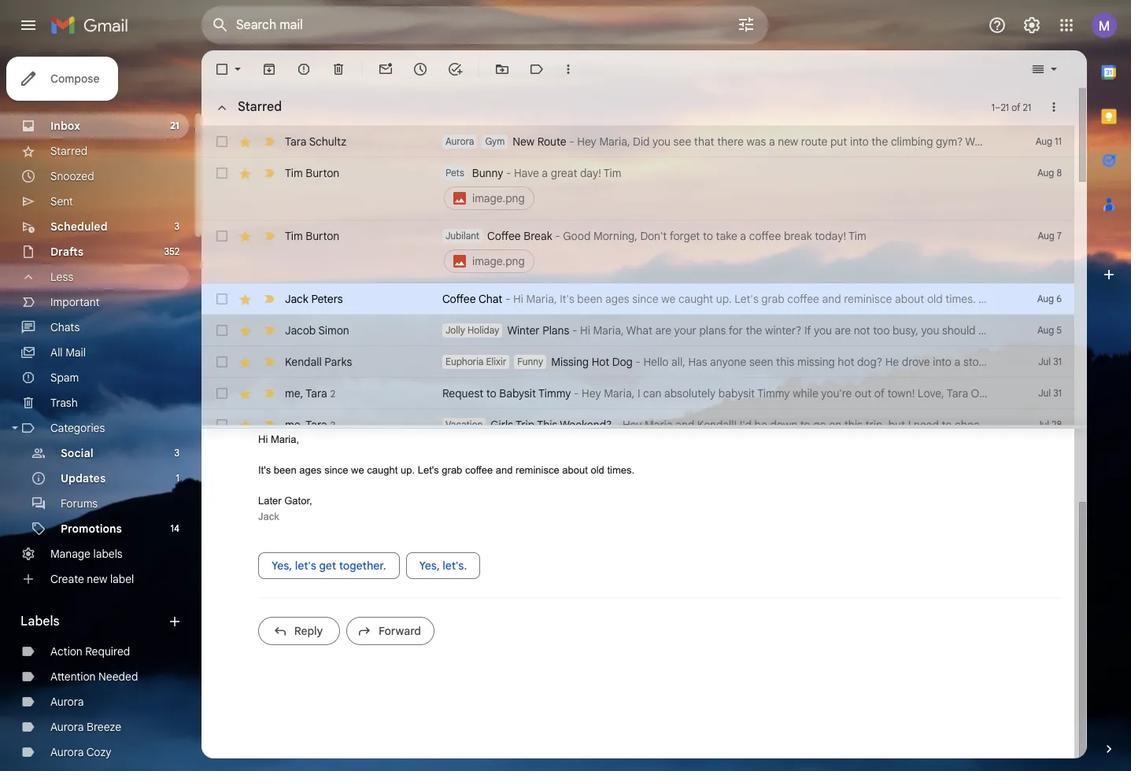 Task type: vqa. For each thing, say whether or not it's contained in the screenshot.
It's
yes



Task type: describe. For each thing, give the bounding box(es) containing it.
don't
[[641, 229, 667, 243]]

join
[[979, 324, 996, 338]]

best,
[[1059, 324, 1084, 338]]

yes, let's get together. button
[[258, 553, 400, 580]]

me for girls trip this weekend?
[[285, 418, 301, 432]]

updates
[[61, 472, 106, 486]]

later inside the later gator, jack
[[258, 495, 282, 507]]

social
[[61, 446, 93, 461]]

peters
[[311, 292, 343, 306]]

- right weekend?
[[615, 418, 620, 432]]

aug 11
[[1036, 135, 1062, 147]]

tim burton for coffee
[[285, 229, 340, 243]]

settings image
[[1023, 16, 1042, 35]]

, for -
[[301, 386, 303, 400]]

2 horizontal spatial jack
[[1040, 292, 1063, 306]]

- left "good"
[[555, 229, 560, 243]]

8 row from the top
[[202, 409, 1075, 441]]

social link
[[61, 446, 93, 461]]

aug 8
[[1038, 167, 1062, 179]]

required
[[85, 645, 130, 659]]

0 vertical spatial tara
[[285, 135, 307, 149]]

yes, let's.
[[419, 559, 467, 573]]

day!
[[580, 166, 601, 180]]

report spam image
[[296, 61, 312, 77]]

1 vertical spatial it's
[[258, 465, 271, 477]]

inbox
[[50, 119, 80, 133]]

kendall
[[285, 355, 322, 369]]

aurora for aurora link
[[50, 695, 84, 709]]

lov
[[1118, 135, 1132, 149]]

take
[[716, 229, 738, 243]]

aurora cozy link
[[50, 746, 111, 760]]

euphoria elixir
[[446, 356, 507, 368]]

aug for aug 11
[[1036, 135, 1053, 147]]

- right timmy
[[574, 387, 579, 401]]

row containing jack peters
[[202, 283, 1075, 315]]

1 horizontal spatial should
[[984, 135, 1018, 149]]

14
[[171, 523, 180, 535]]

weekend?
[[560, 418, 612, 432]]

and inside 'starred' tab panel
[[823, 292, 841, 306]]

trash link
[[50, 396, 78, 410]]

1 – 21 of 21
[[992, 101, 1032, 113]]

promotions
[[61, 522, 122, 536]]

0 horizontal spatial the
[[746, 324, 763, 338]]

busy,
[[893, 324, 919, 338]]

1 vertical spatial about
[[562, 465, 588, 477]]

updates link
[[61, 472, 106, 486]]

sent link
[[50, 194, 73, 209]]

labels
[[93, 547, 123, 561]]

categories link
[[50, 421, 105, 435]]

we inside "row"
[[662, 292, 676, 306]]

0 horizontal spatial coffee
[[443, 292, 476, 306]]

1 vertical spatial up.
[[401, 465, 415, 477]]

1 jul 31 from the top
[[1039, 356, 1062, 368]]

jack peters
[[285, 292, 343, 306]]

aug for aug 7
[[1038, 230, 1055, 242]]

later inside "row"
[[979, 292, 1005, 306]]

manage labels link
[[50, 547, 123, 561]]

request
[[443, 387, 484, 401]]

dog
[[612, 355, 633, 369]]

jack inside the later gator, jack
[[258, 511, 279, 523]]

morning,
[[594, 229, 638, 243]]

less
[[50, 270, 73, 284]]

forward link
[[346, 617, 435, 646]]

1 horizontal spatial the
[[872, 135, 888, 149]]

image.png for bunny
[[472, 191, 525, 206]]

burton for bunny
[[306, 166, 340, 180]]

1 horizontal spatial jack
[[285, 292, 309, 306]]

tim right day!
[[604, 166, 622, 180]]

sent
[[50, 194, 73, 209]]

support image
[[988, 16, 1007, 35]]

coffee inside cell
[[487, 229, 521, 243]]

- right chat
[[505, 292, 511, 306]]

chats
[[50, 320, 80, 335]]

0 horizontal spatial times.
[[607, 465, 635, 477]]

0 horizontal spatial ages
[[299, 465, 322, 477]]

aurora breeze link
[[50, 721, 121, 735]]

holiday
[[468, 324, 500, 336]]

ages inside "row"
[[606, 292, 630, 306]]

2 horizontal spatial hi
[[580, 324, 590, 338]]

see
[[674, 135, 692, 149]]

jul for vacation girls trip this weekend? -
[[1037, 419, 1050, 431]]

aug for aug 6
[[1038, 293, 1054, 305]]

archive image
[[261, 61, 277, 77]]

timmy
[[539, 387, 571, 401]]

definitely
[[1020, 135, 1066, 149]]

request to babysit timmy -
[[443, 387, 582, 401]]

yes, let's get together.
[[272, 559, 386, 573]]

- left hey
[[570, 135, 575, 149]]

1 are from the left
[[656, 324, 672, 338]]

2 vertical spatial a
[[740, 229, 747, 243]]

trip
[[516, 418, 535, 432]]

1 for 1
[[176, 472, 180, 484]]

there
[[717, 135, 744, 149]]

coffee inside cell
[[749, 229, 781, 243]]

funny
[[518, 356, 543, 368]]

into
[[850, 135, 869, 149]]

maria, up plans
[[526, 292, 557, 306]]

1 vertical spatial should
[[943, 324, 976, 338]]

reply link
[[258, 617, 340, 646]]

2 jul 31 from the top
[[1039, 387, 1062, 399]]

new inside 'starred' tab panel
[[778, 135, 799, 149]]

was
[[747, 135, 766, 149]]

1 vertical spatial let's
[[418, 465, 439, 477]]

have
[[514, 166, 539, 180]]

starred button
[[206, 92, 288, 123]]

starred main content
[[202, 50, 1132, 772]]

aurora inside "row"
[[446, 135, 474, 147]]

compose
[[50, 72, 100, 86]]

euphoria
[[446, 356, 484, 368]]

label
[[110, 572, 134, 587]]

get
[[319, 559, 336, 573]]

0 horizontal spatial grab
[[442, 465, 463, 477]]

too
[[873, 324, 890, 338]]

me , tara 2 for girls trip this weekend?
[[285, 418, 336, 432]]

11
[[1055, 135, 1062, 147]]

aurora cozy
[[50, 746, 111, 760]]

main menu image
[[19, 16, 38, 35]]

image.png for coffee
[[472, 254, 525, 269]]

–
[[995, 101, 1001, 113]]

labels heading
[[20, 614, 167, 630]]

attention
[[50, 670, 96, 684]]

aurora for aurora breeze
[[50, 721, 84, 735]]

3 for scheduled
[[174, 220, 180, 232]]

0 vertical spatial hi
[[513, 292, 524, 306]]

tim up jack peters
[[285, 229, 303, 243]]

caught inside 'starred' tab panel
[[679, 292, 714, 306]]

spam link
[[50, 371, 79, 385]]

aug 6
[[1038, 293, 1062, 305]]

labels
[[20, 614, 60, 630]]

labels image
[[529, 61, 545, 77]]

Search mail text field
[[236, 17, 693, 33]]

1 vertical spatial coffee
[[788, 292, 820, 306]]

starred link
[[50, 144, 88, 158]]

tim down tara schultz
[[285, 166, 303, 180]]

2 for girls trip this weekend?
[[331, 419, 336, 431]]

cell for aug 7
[[443, 228, 996, 276]]

climbing
[[891, 135, 933, 149]]

reminisce inside 'starred' tab panel
[[844, 292, 892, 306]]

tim right today!
[[849, 229, 867, 243]]

route
[[801, 135, 828, 149]]

chat
[[479, 292, 503, 306]]

up. inside 'starred' tab panel
[[716, 292, 732, 306]]

more image
[[561, 61, 576, 77]]

gmail image
[[50, 9, 136, 41]]

2 vertical spatial coffee
[[465, 465, 493, 477]]

together.
[[339, 559, 386, 573]]

2 horizontal spatial you
[[922, 324, 940, 338]]

2 horizontal spatial a
[[769, 135, 775, 149]]

trash
[[50, 396, 78, 410]]

0 horizontal spatial old
[[591, 465, 605, 477]]

break
[[784, 229, 812, 243]]

been inside 'starred' tab panel
[[577, 292, 603, 306]]

21 inside labels navigation
[[170, 120, 180, 132]]

drafts link
[[50, 245, 84, 259]]

ski
[[1018, 324, 1033, 338]]

all mail link
[[50, 346, 86, 360]]

aug 5
[[1038, 324, 1062, 336]]

scheduled link
[[50, 220, 108, 234]]

action required link
[[50, 645, 130, 659]]



Task type: locate. For each thing, give the bounding box(es) containing it.
jul 28
[[1037, 419, 1062, 431]]

plans
[[700, 324, 726, 338]]

None checkbox
[[214, 134, 230, 150], [214, 228, 230, 244], [214, 354, 230, 370], [214, 386, 230, 402], [214, 134, 230, 150], [214, 228, 230, 244], [214, 354, 230, 370], [214, 386, 230, 402]]

0 vertical spatial starred
[[238, 99, 282, 115]]

starred inside labels navigation
[[50, 144, 88, 158]]

0 vertical spatial to
[[703, 229, 713, 243]]

0 horizontal spatial you
[[653, 135, 671, 149]]

are left not on the right top of the page
[[835, 324, 851, 338]]

winter
[[507, 324, 540, 338]]

aug left 5
[[1038, 324, 1055, 336]]

aurora down attention
[[50, 695, 84, 709]]

mail
[[65, 346, 86, 360]]

1 burton from the top
[[306, 166, 340, 180]]

2 2 from the top
[[331, 419, 336, 431]]

row containing jacob simon
[[202, 315, 1117, 346]]

starred down archive icon
[[238, 99, 282, 115]]

that
[[694, 135, 715, 149]]

2 me , tara 2 from the top
[[285, 418, 336, 432]]

1 vertical spatial me
[[285, 418, 301, 432]]

of
[[1012, 101, 1021, 113]]

create new label link
[[50, 572, 134, 587]]

forward
[[379, 625, 421, 639]]

you right if
[[814, 324, 832, 338]]

2 horizontal spatial coffee
[[788, 292, 820, 306]]

8
[[1057, 167, 1062, 179]]

it's up plans
[[560, 292, 575, 306]]

new left route
[[778, 135, 799, 149]]

vacation girls trip this weekend? -
[[446, 418, 623, 432]]

hi right chat
[[513, 292, 524, 306]]

cell up coffee chat - hi maria, it's been ages since we caught up. let's grab coffee and reminisce about old times. later gator, jack
[[443, 228, 996, 276]]

, down kendall
[[301, 386, 303, 400]]

1 horizontal spatial and
[[823, 292, 841, 306]]

starred inside button
[[238, 99, 282, 115]]

cell containing coffee break
[[443, 228, 996, 276]]

ages up the what
[[606, 292, 630, 306]]

0 vertical spatial let's
[[735, 292, 759, 306]]

hi up the later gator, jack
[[258, 434, 268, 446]]

1 me from the top
[[285, 386, 301, 400]]

are left your
[[656, 324, 672, 338]]

0 vertical spatial should
[[984, 135, 1018, 149]]

me , tara 2
[[285, 386, 336, 400], [285, 418, 336, 432]]

create new label
[[50, 572, 134, 587]]

1 vertical spatial grab
[[442, 465, 463, 477]]

hi maria,
[[258, 434, 302, 446]]

1 vertical spatial hi
[[580, 324, 590, 338]]

did
[[633, 135, 650, 149]]

me , tara 2 for -
[[285, 386, 336, 400]]

0 horizontal spatial and
[[496, 465, 513, 477]]

cell
[[443, 165, 996, 213], [443, 228, 996, 276]]

about down weekend?
[[562, 465, 588, 477]]

0 vertical spatial gator,
[[1008, 292, 1038, 306]]

1 vertical spatial jul
[[1039, 387, 1051, 399]]

advanced search options image
[[731, 9, 762, 40]]

aug for aug 8
[[1038, 167, 1055, 179]]

jul up the jul 28
[[1039, 387, 1051, 399]]

0 vertical spatial image.png
[[472, 191, 525, 206]]

- right plans
[[572, 324, 577, 338]]

action
[[50, 645, 82, 659]]

since inside 'starred' tab panel
[[633, 292, 659, 306]]

to inside cell
[[703, 229, 713, 243]]

great
[[551, 166, 578, 180]]

inbox link
[[50, 119, 80, 133]]

gym?
[[936, 135, 963, 149]]

1 horizontal spatial hi
[[513, 292, 524, 306]]

later up join
[[979, 292, 1005, 306]]

action required
[[50, 645, 130, 659]]

1 horizontal spatial caught
[[679, 292, 714, 306]]

caught
[[679, 292, 714, 306], [367, 465, 398, 477]]

jul for missing hot dog -
[[1039, 356, 1051, 368]]

2 horizontal spatial the
[[999, 324, 1016, 338]]

1 horizontal spatial we
[[662, 292, 676, 306]]

jubilant
[[446, 230, 480, 242]]

should right the we
[[984, 135, 1018, 149]]

- left have on the left top of the page
[[506, 166, 511, 180]]

labels navigation
[[0, 50, 202, 772]]

jolly holiday winter plans - hi maria, what are your plans for the winter? if you are not too busy, you should join the ski trip! best, jacob
[[446, 324, 1117, 338]]

tim burton up jack peters
[[285, 229, 340, 243]]

1 jacob from the left
[[285, 324, 316, 338]]

0 vertical spatial ages
[[606, 292, 630, 306]]

forget
[[670, 229, 700, 243]]

0 vertical spatial reminisce
[[844, 292, 892, 306]]

vacation
[[446, 419, 483, 431]]

0 horizontal spatial a
[[542, 166, 548, 180]]

2 for -
[[331, 388, 336, 400]]

2 me from the top
[[285, 418, 301, 432]]

- right dog
[[636, 355, 641, 369]]

1 vertical spatial coffee
[[443, 292, 476, 306]]

1 horizontal spatial been
[[577, 292, 603, 306]]

gator, inside 'starred' tab panel
[[1008, 292, 1038, 306]]

snoozed
[[50, 169, 94, 183]]

good
[[563, 229, 591, 243]]

promotions link
[[61, 522, 122, 536]]

new left label
[[87, 572, 107, 587]]

3 up 352
[[174, 220, 180, 232]]

2 tim burton from the top
[[285, 229, 340, 243]]

ages down hi maria,
[[299, 465, 322, 477]]

1 3 from the top
[[174, 220, 180, 232]]

row containing kendall parks
[[202, 346, 1075, 378]]

0 vertical spatial times.
[[946, 292, 976, 306]]

you right did
[[653, 135, 671, 149]]

3 for social
[[174, 447, 180, 459]]

0 horizontal spatial jacob
[[285, 324, 316, 338]]

1 vertical spatial image.png
[[472, 254, 525, 269]]

important
[[50, 295, 100, 309]]

0 vertical spatial been
[[577, 292, 603, 306]]

image.png
[[472, 191, 525, 206], [472, 254, 525, 269]]

1 horizontal spatial you
[[814, 324, 832, 338]]

later down hi maria,
[[258, 495, 282, 507]]

1 vertical spatial caught
[[367, 465, 398, 477]]

1 horizontal spatial jacob
[[1086, 324, 1117, 338]]

try
[[1069, 135, 1083, 149]]

gator, down hi maria,
[[284, 495, 312, 507]]

0 vertical spatial later
[[979, 292, 1005, 306]]

you right busy,
[[922, 324, 940, 338]]

0 horizontal spatial starred
[[50, 144, 88, 158]]

aurora down the aurora breeze
[[50, 746, 84, 760]]

drafts
[[50, 245, 84, 259]]

it's been ages since we caught up. let's grab coffee and reminisce about old times.
[[258, 465, 638, 477]]

0 horizontal spatial 1
[[176, 472, 180, 484]]

0 horizontal spatial jack
[[258, 511, 279, 523]]

0 horizontal spatial later
[[258, 495, 282, 507]]

2 are from the left
[[835, 324, 851, 338]]

6 row from the top
[[202, 346, 1075, 378]]

0 vertical spatial tim burton
[[285, 166, 340, 180]]

, for girls trip this weekend?
[[301, 418, 303, 432]]

move to image
[[495, 61, 510, 77]]

me up hi maria,
[[285, 418, 301, 432]]

me for -
[[285, 386, 301, 400]]

1 31 from the top
[[1054, 356, 1062, 368]]

cell containing bunny
[[443, 165, 996, 213]]

0 horizontal spatial about
[[562, 465, 588, 477]]

new inside labels navigation
[[87, 572, 107, 587]]

1 vertical spatial been
[[274, 465, 297, 477]]

the left the ski
[[999, 324, 1016, 338]]

1 up 14
[[176, 472, 180, 484]]

coffee up if
[[788, 292, 820, 306]]

manage labels
[[50, 547, 123, 561]]

0 vertical spatial caught
[[679, 292, 714, 306]]

1 vertical spatial since
[[325, 465, 348, 477]]

tara for girls trip this weekend?
[[306, 418, 327, 432]]

reminisce down vacation girls trip this weekend? -
[[516, 465, 560, 477]]

2 vertical spatial hi
[[258, 434, 268, 446]]

, up hi maria,
[[301, 418, 303, 432]]

aurora up pets
[[446, 135, 474, 147]]

1 for 1 – 21 of 21
[[992, 101, 995, 113]]

yes, inside button
[[272, 559, 292, 573]]

31 up 28
[[1054, 387, 1062, 399]]

2 yes, from the left
[[419, 559, 440, 573]]

jacob simon
[[285, 324, 349, 338]]

jack left peters
[[285, 292, 309, 306]]

coffee
[[749, 229, 781, 243], [788, 292, 820, 306], [465, 465, 493, 477]]

a right take
[[740, 229, 747, 243]]

1 tim burton from the top
[[285, 166, 340, 180]]

coffee left chat
[[443, 292, 476, 306]]

1 image.png from the top
[[472, 191, 525, 206]]

toggle split pane mode image
[[1031, 61, 1047, 77]]

,
[[301, 386, 303, 400], [301, 418, 303, 432]]

burton for coffee
[[306, 229, 340, 243]]

0 vertical spatial 31
[[1054, 356, 1062, 368]]

tab list
[[1087, 50, 1132, 715]]

yes, left let's.
[[419, 559, 440, 573]]

snooze image
[[413, 61, 428, 77]]

bunny
[[472, 166, 504, 180]]

image.png down bunny
[[472, 191, 525, 206]]

maria, left the what
[[593, 324, 624, 338]]

winter?
[[765, 324, 802, 338]]

attention needed link
[[50, 670, 138, 684]]

coffee down vacation
[[465, 465, 493, 477]]

cell up take
[[443, 165, 996, 213]]

2 31 from the top
[[1054, 387, 1062, 399]]

let's inside 'starred' tab panel
[[735, 292, 759, 306]]

aug for aug 5
[[1038, 324, 1055, 336]]

aug left 8
[[1038, 167, 1055, 179]]

the right into
[[872, 135, 888, 149]]

the right for at the right top
[[746, 324, 763, 338]]

cozy
[[86, 746, 111, 760]]

jul 31 down trip!
[[1039, 356, 1062, 368]]

coffee left break
[[749, 229, 781, 243]]

times.
[[946, 292, 976, 306], [607, 465, 635, 477]]

aug left 7
[[1038, 230, 1055, 242]]

0 vertical spatial it's
[[560, 292, 575, 306]]

for
[[729, 324, 743, 338]]

0 vertical spatial ,
[[301, 386, 303, 400]]

row
[[202, 126, 1132, 157], [202, 157, 1075, 220], [202, 220, 1075, 283], [202, 283, 1075, 315], [202, 315, 1117, 346], [202, 346, 1075, 378], [202, 378, 1075, 409], [202, 409, 1075, 441]]

1 horizontal spatial are
[[835, 324, 851, 338]]

pets bunny - have a great day! tim
[[446, 166, 622, 180]]

1 horizontal spatial coffee
[[487, 229, 521, 243]]

me down kendall
[[285, 386, 301, 400]]

delete image
[[331, 61, 346, 77]]

0 horizontal spatial caught
[[367, 465, 398, 477]]

attention needed
[[50, 670, 138, 684]]

what
[[626, 324, 653, 338]]

to left babysit
[[486, 387, 497, 401]]

are
[[656, 324, 672, 338], [835, 324, 851, 338]]

1 vertical spatial burton
[[306, 229, 340, 243]]

maria, left did
[[600, 135, 630, 149]]

it's inside "row"
[[560, 292, 575, 306]]

jacob up kendall
[[285, 324, 316, 338]]

starred up snoozed
[[50, 144, 88, 158]]

0 horizontal spatial to
[[486, 387, 497, 401]]

1 vertical spatial ages
[[299, 465, 322, 477]]

jul down trip!
[[1039, 356, 1051, 368]]

1
[[992, 101, 995, 113], [176, 472, 180, 484]]

1 horizontal spatial coffee
[[749, 229, 781, 243]]

yes,
[[272, 559, 292, 573], [419, 559, 440, 573]]

1 vertical spatial ,
[[301, 418, 303, 432]]

yes, left let's
[[272, 559, 292, 573]]

grab down vacation
[[442, 465, 463, 477]]

1 horizontal spatial reminisce
[[844, 292, 892, 306]]

0 vertical spatial jul
[[1039, 356, 1051, 368]]

2 vertical spatial jul
[[1037, 419, 1050, 431]]

0 vertical spatial me
[[285, 386, 301, 400]]

row containing tara schultz
[[202, 126, 1132, 157]]

maria, up the later gator, jack
[[271, 434, 299, 446]]

forums link
[[61, 497, 98, 511]]

been up "missing hot dog -"
[[577, 292, 603, 306]]

aurora down aurora link
[[50, 721, 84, 735]]

you
[[653, 135, 671, 149], [814, 324, 832, 338], [922, 324, 940, 338]]

2 image.png from the top
[[472, 254, 525, 269]]

21 right of
[[1023, 101, 1032, 113]]

times. inside 'starred' tab panel
[[946, 292, 976, 306]]

2 3 from the top
[[174, 447, 180, 459]]

later
[[979, 292, 1005, 306], [258, 495, 282, 507]]

missing hot dog -
[[551, 355, 644, 369]]

should left join
[[943, 324, 976, 338]]

we
[[966, 135, 981, 149]]

about up busy,
[[895, 292, 925, 306]]

1 vertical spatial later
[[258, 495, 282, 507]]

2 horizontal spatial 21
[[1023, 101, 1032, 113]]

yes, for yes, let's.
[[419, 559, 440, 573]]

1 vertical spatial cell
[[443, 228, 996, 276]]

1 2 from the top
[[331, 388, 336, 400]]

hot
[[592, 355, 610, 369]]

2 jacob from the left
[[1086, 324, 1117, 338]]

if
[[805, 324, 811, 338]]

let's
[[295, 559, 316, 573]]

1 , from the top
[[301, 386, 303, 400]]

0 horizontal spatial been
[[274, 465, 297, 477]]

grab inside "row"
[[762, 292, 785, 306]]

add to tasks image
[[447, 61, 463, 77]]

21 left starred button
[[170, 120, 180, 132]]

7 row from the top
[[202, 378, 1075, 409]]

0 horizontal spatial reminisce
[[516, 465, 560, 477]]

2 row from the top
[[202, 157, 1075, 220]]

1 horizontal spatial a
[[740, 229, 747, 243]]

it's down hi maria,
[[258, 465, 271, 477]]

jack up the aug 5
[[1040, 292, 1063, 306]]

1 vertical spatial reminisce
[[516, 465, 560, 477]]

1 me , tara 2 from the top
[[285, 386, 336, 400]]

reminisce up not on the right top of the page
[[844, 292, 892, 306]]

tim burton for bunny
[[285, 166, 340, 180]]

aurora for aurora cozy
[[50, 746, 84, 760]]

it
[[1086, 135, 1092, 149]]

0 horizontal spatial yes,
[[272, 559, 292, 573]]

0 vertical spatial coffee
[[749, 229, 781, 243]]

let's.
[[443, 559, 467, 573]]

aug left 6
[[1038, 293, 1054, 305]]

352
[[164, 246, 180, 257]]

later gator, jack
[[258, 495, 315, 523]]

0 horizontal spatial let's
[[418, 465, 439, 477]]

0 vertical spatial up.
[[716, 292, 732, 306]]

maria,
[[600, 135, 630, 149], [526, 292, 557, 306], [593, 324, 624, 338], [271, 434, 299, 446]]

4 row from the top
[[202, 283, 1075, 315]]

31 down 5
[[1054, 356, 1062, 368]]

1 vertical spatial gator,
[[284, 495, 312, 507]]

1 horizontal spatial to
[[703, 229, 713, 243]]

None search field
[[202, 6, 769, 44]]

gym
[[485, 135, 505, 147]]

1 horizontal spatial old
[[928, 292, 943, 306]]

yes, for yes, let's get together.
[[272, 559, 292, 573]]

hi right plans
[[580, 324, 590, 338]]

image.png up chat
[[472, 254, 525, 269]]

me , tara 2 down kendall
[[285, 386, 336, 400]]

0 vertical spatial grab
[[762, 292, 785, 306]]

1 left of
[[992, 101, 995, 113]]

snoozed link
[[50, 169, 94, 183]]

burton up peters
[[306, 229, 340, 243]]

1 horizontal spatial 21
[[1001, 101, 1010, 113]]

tara for -
[[306, 386, 327, 400]]

0 horizontal spatial we
[[351, 465, 364, 477]]

burton down schultz
[[306, 166, 340, 180]]

0 horizontal spatial should
[[943, 324, 976, 338]]

breeze
[[87, 721, 121, 735]]

jul left 28
[[1037, 419, 1050, 431]]

a right have on the left top of the page
[[542, 166, 548, 180]]

jack down hi maria,
[[258, 511, 279, 523]]

your
[[675, 324, 697, 338]]

all
[[50, 346, 63, 360]]

spam
[[50, 371, 79, 385]]

1 horizontal spatial it's
[[560, 292, 575, 306]]

0 vertical spatial 2
[[331, 388, 336, 400]]

1 horizontal spatial since
[[633, 292, 659, 306]]

tim burton down tara schultz
[[285, 166, 340, 180]]

since
[[633, 292, 659, 306], [325, 465, 348, 477]]

yes, inside button
[[419, 559, 440, 573]]

gator, inside the later gator, jack
[[284, 495, 312, 507]]

1 inside labels navigation
[[176, 472, 180, 484]]

0 vertical spatial a
[[769, 135, 775, 149]]

cell for aug 8
[[443, 165, 996, 213]]

1 vertical spatial a
[[542, 166, 548, 180]]

yes, let's. button
[[406, 553, 481, 580]]

0 vertical spatial burton
[[306, 166, 340, 180]]

hey
[[577, 135, 597, 149]]

search mail image
[[206, 11, 235, 39]]

about inside 'starred' tab panel
[[895, 292, 925, 306]]

trip!
[[1036, 324, 1056, 338]]

jacob right best,
[[1086, 324, 1117, 338]]

5 row from the top
[[202, 315, 1117, 346]]

0 vertical spatial 1
[[992, 101, 995, 113]]

route
[[538, 135, 567, 149]]

2 , from the top
[[301, 418, 303, 432]]

0 vertical spatial jul 31
[[1039, 356, 1062, 368]]

1 horizontal spatial let's
[[735, 292, 759, 306]]

3 up 14
[[174, 447, 180, 459]]

2 burton from the top
[[306, 229, 340, 243]]

1 inside 'starred' tab panel
[[992, 101, 995, 113]]

0 horizontal spatial up.
[[401, 465, 415, 477]]

we
[[662, 292, 676, 306], [351, 465, 364, 477]]

3 row from the top
[[202, 220, 1075, 283]]

1 horizontal spatial starred
[[238, 99, 282, 115]]

0 horizontal spatial since
[[325, 465, 348, 477]]

0 horizontal spatial new
[[87, 572, 107, 587]]

2 cell from the top
[[443, 228, 996, 276]]

1 cell from the top
[[443, 165, 996, 213]]

and down girls
[[496, 465, 513, 477]]

the
[[872, 135, 888, 149], [746, 324, 763, 338], [999, 324, 1016, 338]]

1 row from the top
[[202, 126, 1132, 157]]

a right was on the right top of page
[[769, 135, 775, 149]]

and up 'jolly holiday winter plans - hi maria, what are your plans for the winter? if you are not too busy, you should join the ski trip! best, jacob'
[[823, 292, 841, 306]]

1 yes, from the left
[[272, 559, 292, 573]]

None checkbox
[[214, 61, 230, 77], [214, 165, 230, 181], [214, 291, 230, 307], [214, 323, 230, 339], [214, 417, 230, 433], [214, 61, 230, 77], [214, 165, 230, 181], [214, 291, 230, 307], [214, 323, 230, 339], [214, 417, 230, 433]]

to
[[703, 229, 713, 243], [486, 387, 497, 401]]

1 vertical spatial to
[[486, 387, 497, 401]]

been down hi maria,
[[274, 465, 297, 477]]

coffee
[[487, 229, 521, 243], [443, 292, 476, 306]]

1 horizontal spatial new
[[778, 135, 799, 149]]

grab up 'jolly holiday winter plans - hi maria, what are your plans for the winter? if you are not too busy, you should join the ski trip! best, jacob'
[[762, 292, 785, 306]]

0 vertical spatial we
[[662, 292, 676, 306]]

0 horizontal spatial 21
[[170, 120, 180, 132]]

21 left of
[[1001, 101, 1010, 113]]

jul 31 up the jul 28
[[1039, 387, 1062, 399]]

old inside "row"
[[928, 292, 943, 306]]

starred tab panel
[[202, 88, 1132, 772]]



